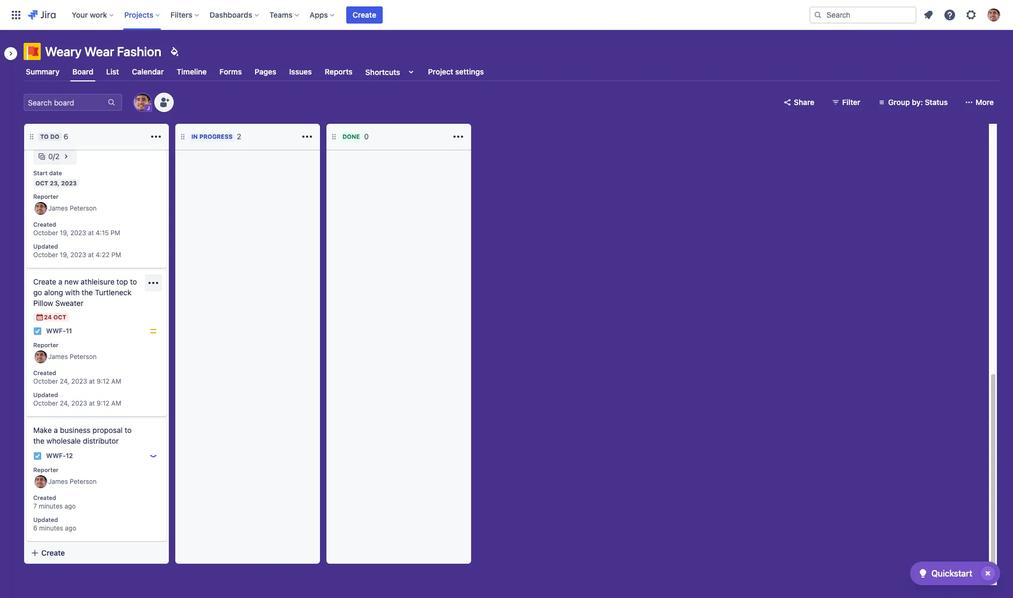 Task type: vqa. For each thing, say whether or not it's contained in the screenshot.
the left board image
no



Task type: describe. For each thing, give the bounding box(es) containing it.
work
[[90, 10, 107, 19]]

ago for 7 minutes ago
[[65, 503, 76, 511]]

task image
[[33, 452, 42, 461]]

3 james peterson from the top
[[48, 478, 97, 486]]

distributor
[[83, 437, 119, 446]]

weary
[[45, 44, 82, 59]]

quickstart
[[932, 569, 973, 579]]

15
[[44, 122, 51, 129]]

create inside create a new athleisure top to go along with the turtleneck pillow sweater
[[33, 277, 56, 286]]

7 for wwf-7
[[66, 135, 70, 143]]

to do 6
[[40, 132, 68, 141]]

updated inside updated 6 minutes ago
[[33, 516, 58, 523]]

timeline
[[177, 67, 207, 76]]

updated october 19, 2023 at 4:22 pm
[[33, 243, 121, 259]]

shortcuts button
[[363, 62, 420, 82]]

date
[[49, 170, 62, 177]]

2 james peterson image from the top
[[34, 476, 47, 488]]

wwf-7
[[46, 135, 70, 143]]

timeline link
[[175, 62, 209, 82]]

settings image
[[965, 8, 978, 21]]

forms
[[220, 67, 242, 76]]

updated for october 19, 2023 at 4:15 pm
[[33, 243, 58, 250]]

by:
[[912, 98, 923, 107]]

create a new athleisure top to go along with the turtleneck pillow sweater
[[33, 277, 137, 308]]

share
[[794, 98, 815, 107]]

your work
[[72, 10, 107, 19]]

filter button
[[826, 94, 867, 111]]

24, for updated october 24, 2023 at 9:12 am
[[60, 400, 69, 408]]

6 inside updated 6 minutes ago
[[33, 525, 37, 533]]

calendar
[[132, 67, 164, 76]]

filters button
[[167, 6, 203, 23]]

athleisure
[[81, 277, 115, 286]]

Search field
[[810, 6, 917, 23]]

list link
[[104, 62, 121, 82]]

summary link
[[24, 62, 62, 82]]

october for updated october 19, 2023 at 4:22 pm
[[33, 251, 58, 259]]

check image
[[917, 567, 930, 580]]

to
[[40, 133, 49, 140]]

create inside primary element
[[353, 10, 376, 19]]

your work button
[[69, 6, 118, 23]]

fashion
[[117, 44, 161, 59]]

group by: status
[[889, 98, 948, 107]]

the inside create a new athleisure top to go along with the turtleneck pillow sweater
[[82, 288, 93, 297]]

wwf-7 link
[[46, 135, 70, 144]]

dashboards button
[[207, 6, 263, 23]]

create button inside primary element
[[346, 6, 383, 23]]

pages
[[255, 67, 277, 76]]

3 peterson from the top
[[70, 478, 97, 486]]

project
[[428, 67, 454, 76]]

9:12 for updated october 24, 2023 at 9:12 am
[[97, 400, 110, 408]]

add people image
[[158, 96, 171, 109]]

teams
[[270, 10, 293, 19]]

dismiss quickstart image
[[980, 565, 997, 582]]

2 for in progress 2
[[237, 132, 241, 141]]

updated october 24, 2023 at 9:12 am
[[33, 391, 121, 408]]

2 column actions menu image from the left
[[301, 130, 314, 143]]

forms link
[[218, 62, 244, 82]]

search image
[[814, 10, 823, 19]]

settings
[[455, 67, 484, 76]]

along
[[44, 288, 63, 297]]

updated for october 24, 2023 at 9:12 am
[[33, 391, 58, 398]]

7 for created 7 minutes ago
[[33, 503, 37, 511]]

highest image
[[149, 135, 158, 144]]

wwf- for 7
[[46, 135, 66, 143]]

15 dec
[[44, 122, 65, 129]]

james peterson for 24,
[[48, 353, 97, 361]]

to inside create a new athleisure top to go along with the turtleneck pillow sweater
[[130, 277, 137, 286]]

tab list containing board
[[17, 62, 1007, 82]]

created october 24, 2023 at 9:12 am
[[33, 369, 121, 386]]

wwf-11
[[46, 327, 72, 335]]

0 horizontal spatial create button
[[24, 544, 169, 563]]

2023 for created october 24, 2023 at 9:12 am
[[71, 378, 87, 386]]

your profile and settings image
[[988, 8, 1001, 21]]

24 oct
[[44, 314, 66, 321]]

make a business proposal to the wholesale distributor
[[33, 426, 132, 446]]

dashboards
[[210, 10, 252, 19]]

24, for created october 24, 2023 at 9:12 am
[[60, 378, 69, 386]]

start date oct 23, 2023
[[33, 170, 77, 187]]

issues
[[289, 67, 312, 76]]

october for created october 19, 2023 at 4:15 pm
[[33, 229, 58, 237]]

projects button
[[121, 6, 164, 23]]

projects
[[124, 10, 153, 19]]

3 reporter from the top
[[33, 467, 58, 474]]

24
[[44, 314, 52, 321]]

quickstart button
[[910, 562, 1001, 586]]

filters
[[171, 10, 193, 19]]

issues link
[[287, 62, 314, 82]]

october for created october 24, 2023 at 9:12 am
[[33, 378, 58, 386]]

created 7 minutes ago
[[33, 494, 76, 511]]

notifications image
[[922, 8, 935, 21]]

0 vertical spatial james peterson image
[[134, 94, 151, 111]]

peterson for 9:12
[[70, 353, 97, 361]]

calendar link
[[130, 62, 166, 82]]

wear
[[84, 44, 114, 59]]

1 vertical spatial james peterson image
[[34, 202, 47, 215]]

4:15
[[96, 229, 109, 237]]

in
[[191, 133, 198, 140]]

board
[[72, 67, 93, 76]]

more
[[976, 98, 994, 107]]

james for 19,
[[48, 204, 68, 212]]

11
[[66, 327, 72, 335]]

in progress 2
[[191, 132, 241, 141]]

share button
[[777, 94, 821, 111]]

appswitcher icon image
[[10, 8, 23, 21]]

pillow
[[33, 299, 53, 308]]

am for updated october 24, 2023 at 9:12 am
[[111, 400, 121, 408]]

/
[[53, 152, 55, 161]]

wwf- for 11
[[46, 327, 66, 335]]

project settings
[[428, 67, 484, 76]]

9:12 for created october 24, 2023 at 9:12 am
[[97, 378, 110, 386]]

banner containing your work
[[0, 0, 1014, 30]]



Task type: locate. For each thing, give the bounding box(es) containing it.
am inside updated october 24, 2023 at 9:12 am
[[111, 400, 121, 408]]

medium image
[[149, 327, 158, 336]]

1 vertical spatial a
[[54, 426, 58, 435]]

24, inside created october 24, 2023 at 9:12 am
[[60, 378, 69, 386]]

2 vertical spatial updated
[[33, 516, 58, 523]]

oct down start
[[35, 180, 48, 187]]

at up updated october 24, 2023 at 9:12 am
[[89, 378, 95, 386]]

created for 7 minutes ago
[[33, 494, 56, 501]]

pages link
[[253, 62, 279, 82]]

2 for 0 / 2
[[55, 152, 60, 161]]

1 vertical spatial 7
[[33, 503, 37, 511]]

filter
[[843, 98, 861, 107]]

create button
[[346, 6, 383, 23], [24, 544, 169, 563]]

1 updated from the top
[[33, 243, 58, 250]]

1 vertical spatial james peterson
[[48, 353, 97, 361]]

james peterson image up the created 7 minutes ago at the bottom of the page
[[34, 476, 47, 488]]

1 vertical spatial reporter
[[33, 342, 58, 349]]

pm right 4:15
[[111, 229, 120, 237]]

proposal
[[93, 426, 123, 435]]

wwf- inside the wwf-12 link
[[46, 452, 66, 460]]

to inside make a business proposal to the wholesale distributor
[[125, 426, 132, 435]]

wholesale
[[46, 437, 81, 446]]

pm for october 19, 2023 at 4:15 pm
[[111, 229, 120, 237]]

james peterson image
[[134, 94, 151, 111], [34, 202, 47, 215]]

0 vertical spatial james
[[48, 204, 68, 212]]

1 created from the top
[[33, 221, 56, 228]]

group
[[889, 98, 911, 107]]

2023 up updated october 24, 2023 at 9:12 am
[[71, 378, 87, 386]]

create
[[353, 10, 376, 19], [33, 277, 56, 286], [41, 549, 65, 558]]

2023 inside start date oct 23, 2023
[[61, 180, 77, 187]]

2 wwf- from the top
[[46, 327, 66, 335]]

low image
[[149, 452, 158, 461]]

shortcuts
[[366, 67, 400, 76]]

peterson
[[70, 204, 97, 212], [70, 353, 97, 361], [70, 478, 97, 486]]

0 vertical spatial 24,
[[60, 378, 69, 386]]

19, up updated october 19, 2023 at 4:22 pm
[[60, 229, 69, 237]]

the down make
[[33, 437, 44, 446]]

7 up updated 6 minutes ago
[[33, 503, 37, 511]]

at for updated october 24, 2023 at 9:12 am
[[89, 400, 95, 408]]

0 vertical spatial pm
[[111, 229, 120, 237]]

reporter
[[33, 193, 58, 200], [33, 342, 58, 349], [33, 467, 58, 474]]

created
[[33, 221, 56, 228], [33, 369, 56, 376], [33, 494, 56, 501]]

2023 inside created october 24, 2023 at 9:12 am
[[71, 378, 87, 386]]

sidebar navigation image
[[0, 43, 24, 64]]

pm inside created october 19, 2023 at 4:15 pm
[[111, 229, 120, 237]]

created inside the created 7 minutes ago
[[33, 494, 56, 501]]

create up go
[[33, 277, 56, 286]]

updated 6 minutes ago
[[33, 516, 76, 533]]

pm
[[111, 229, 120, 237], [111, 251, 121, 259]]

a for make
[[54, 426, 58, 435]]

done 0
[[343, 132, 369, 141]]

12
[[66, 452, 73, 460]]

progress
[[199, 133, 233, 140]]

1 9:12 from the top
[[97, 378, 110, 386]]

reporter down task icon
[[33, 467, 58, 474]]

wwf- for 12
[[46, 452, 66, 460]]

2023 for updated october 24, 2023 at 9:12 am
[[71, 400, 87, 408]]

am up proposal
[[111, 400, 121, 408]]

october
[[33, 229, 58, 237], [33, 251, 58, 259], [33, 378, 58, 386], [33, 400, 58, 408]]

james peterson up created october 24, 2023 at 9:12 am
[[48, 353, 97, 361]]

0 vertical spatial wwf-
[[46, 135, 66, 143]]

apps button
[[307, 6, 339, 23]]

1 vertical spatial to
[[125, 426, 132, 435]]

2 peterson from the top
[[70, 353, 97, 361]]

october inside updated october 19, 2023 at 4:22 pm
[[33, 251, 58, 259]]

to right top
[[130, 277, 137, 286]]

2 vertical spatial james peterson
[[48, 478, 97, 486]]

created october 19, 2023 at 4:15 pm
[[33, 221, 120, 237]]

24,
[[60, 378, 69, 386], [60, 400, 69, 408]]

james
[[48, 204, 68, 212], [48, 353, 68, 361], [48, 478, 68, 486]]

2 19, from the top
[[60, 251, 69, 259]]

0 horizontal spatial column actions menu image
[[150, 130, 162, 143]]

minutes inside the created 7 minutes ago
[[39, 503, 63, 511]]

1 vertical spatial create
[[33, 277, 56, 286]]

1 vertical spatial minutes
[[39, 525, 63, 533]]

at inside created october 19, 2023 at 4:15 pm
[[88, 229, 94, 237]]

2 vertical spatial james
[[48, 478, 68, 486]]

primary element
[[6, 0, 810, 30]]

1 vertical spatial peterson
[[70, 353, 97, 361]]

banner
[[0, 0, 1014, 30]]

19, for october 19, 2023 at 4:22 pm
[[60, 251, 69, 259]]

column actions menu image
[[150, 130, 162, 143], [301, 130, 314, 143]]

updated inside updated october 24, 2023 at 9:12 am
[[33, 391, 58, 398]]

1 peterson from the top
[[70, 204, 97, 212]]

2 james peterson from the top
[[48, 353, 97, 361]]

done
[[343, 133, 360, 140]]

0 vertical spatial peterson
[[70, 204, 97, 212]]

2 vertical spatial created
[[33, 494, 56, 501]]

reporter down wwf-11 link
[[33, 342, 58, 349]]

2 created from the top
[[33, 369, 56, 376]]

summary
[[26, 67, 60, 76]]

2 vertical spatial reporter
[[33, 467, 58, 474]]

a for create
[[58, 277, 62, 286]]

0 vertical spatial updated
[[33, 243, 58, 250]]

1 horizontal spatial 6
[[64, 132, 68, 141]]

1 vertical spatial 19,
[[60, 251, 69, 259]]

october inside created october 19, 2023 at 4:15 pm
[[33, 229, 58, 237]]

1 column actions menu image from the left
[[150, 130, 162, 143]]

a
[[58, 277, 62, 286], [54, 426, 58, 435]]

october up updated october 19, 2023 at 4:22 pm
[[33, 229, 58, 237]]

15 december 2023 image
[[35, 121, 44, 130], [35, 121, 44, 130]]

1 horizontal spatial a
[[58, 277, 62, 286]]

apps
[[310, 10, 328, 19]]

2023 down created october 24, 2023 at 9:12 am
[[71, 400, 87, 408]]

go
[[33, 288, 42, 297]]

1 vertical spatial pm
[[111, 251, 121, 259]]

2 24, from the top
[[60, 400, 69, 408]]

peterson down 12
[[70, 478, 97, 486]]

peterson up created october 19, 2023 at 4:15 pm
[[70, 204, 97, 212]]

task image
[[33, 135, 42, 144], [33, 327, 42, 336]]

minutes
[[39, 503, 63, 511], [39, 525, 63, 533]]

1 reporter from the top
[[33, 193, 58, 200]]

oct inside start date oct 23, 2023
[[35, 180, 48, 187]]

1 vertical spatial james
[[48, 353, 68, 361]]

october inside updated october 24, 2023 at 9:12 am
[[33, 400, 58, 408]]

new
[[64, 277, 79, 286]]

9:12
[[97, 378, 110, 386], [97, 400, 110, 408]]

7
[[66, 135, 70, 143], [33, 503, 37, 511]]

0 vertical spatial 0
[[364, 132, 369, 141]]

23,
[[50, 180, 60, 187]]

0 / 2
[[48, 152, 60, 161]]

wwf-12 link
[[46, 452, 73, 461]]

ago down the created 7 minutes ago at the bottom of the page
[[65, 525, 76, 533]]

0 horizontal spatial a
[[54, 426, 58, 435]]

1 vertical spatial created
[[33, 369, 56, 376]]

3 james from the top
[[48, 478, 68, 486]]

a left new
[[58, 277, 62, 286]]

created up updated 6 minutes ago
[[33, 494, 56, 501]]

6 down the created 7 minutes ago at the bottom of the page
[[33, 525, 37, 533]]

2023 inside updated october 19, 2023 at 4:22 pm
[[70, 251, 86, 259]]

3 created from the top
[[33, 494, 56, 501]]

1 am from the top
[[111, 378, 121, 386]]

more button
[[959, 94, 1001, 111]]

october for updated october 24, 2023 at 9:12 am
[[33, 400, 58, 408]]

1 horizontal spatial 7
[[66, 135, 70, 143]]

2023 for updated october 19, 2023 at 4:22 pm
[[70, 251, 86, 259]]

24, up business
[[60, 400, 69, 408]]

0 vertical spatial ago
[[65, 503, 76, 511]]

james peterson down 12
[[48, 478, 97, 486]]

1 horizontal spatial oct
[[53, 314, 66, 321]]

the inside make a business proposal to the wholesale distributor
[[33, 437, 44, 446]]

0 vertical spatial created
[[33, 221, 56, 228]]

at left 4:22
[[88, 251, 94, 259]]

at for created october 24, 2023 at 9:12 am
[[89, 378, 95, 386]]

the right with
[[82, 288, 93, 297]]

james peterson up created october 19, 2023 at 4:15 pm
[[48, 204, 97, 212]]

ago inside updated 6 minutes ago
[[65, 525, 76, 533]]

october up make
[[33, 400, 58, 408]]

1 james peterson from the top
[[48, 204, 97, 212]]

19, inside created october 19, 2023 at 4:15 pm
[[60, 229, 69, 237]]

9:12 up updated october 24, 2023 at 9:12 am
[[97, 378, 110, 386]]

0 horizontal spatial 0
[[48, 152, 53, 161]]

1 vertical spatial 9:12
[[97, 400, 110, 408]]

0 vertical spatial am
[[111, 378, 121, 386]]

3 updated from the top
[[33, 516, 58, 523]]

Search board text field
[[25, 95, 106, 110]]

6 right do
[[64, 132, 68, 141]]

peterson up created october 24, 2023 at 9:12 am
[[70, 353, 97, 361]]

wwf- inside wwf-11 link
[[46, 327, 66, 335]]

created up updated october 24, 2023 at 9:12 am
[[33, 369, 56, 376]]

created up updated october 19, 2023 at 4:22 pm
[[33, 221, 56, 228]]

1 horizontal spatial create button
[[346, 6, 383, 23]]

create down updated 6 minutes ago
[[41, 549, 65, 558]]

2023 inside updated october 24, 2023 at 9:12 am
[[71, 400, 87, 408]]

0 vertical spatial to
[[130, 277, 137, 286]]

2 reporter from the top
[[33, 342, 58, 349]]

create right apps dropdown button
[[353, 10, 376, 19]]

1 horizontal spatial the
[[82, 288, 93, 297]]

0
[[364, 132, 369, 141], [48, 152, 53, 161]]

1 vertical spatial oct
[[53, 314, 66, 321]]

1 vertical spatial 2
[[55, 152, 60, 161]]

minutes for 7
[[39, 503, 63, 511]]

pm inside updated october 19, 2023 at 4:22 pm
[[111, 251, 121, 259]]

1 horizontal spatial column actions menu image
[[301, 130, 314, 143]]

1 vertical spatial wwf-
[[46, 327, 66, 335]]

turtleneck
[[95, 288, 132, 297]]

created inside created october 19, 2023 at 4:15 pm
[[33, 221, 56, 228]]

1 vertical spatial task image
[[33, 327, 42, 336]]

0 vertical spatial james peterson image
[[34, 351, 47, 363]]

am inside created october 24, 2023 at 9:12 am
[[111, 378, 121, 386]]

task image for wwf-11
[[33, 327, 42, 336]]

1 october from the top
[[33, 229, 58, 237]]

2 right progress
[[237, 132, 241, 141]]

1 vertical spatial 24,
[[60, 400, 69, 408]]

do
[[50, 133, 59, 140]]

2 james from the top
[[48, 353, 68, 361]]

1 vertical spatial james peterson image
[[34, 476, 47, 488]]

0 horizontal spatial the
[[33, 437, 44, 446]]

sweater
[[55, 299, 83, 308]]

0 right done
[[364, 132, 369, 141]]

october inside created october 24, 2023 at 9:12 am
[[33, 378, 58, 386]]

pm for october 19, 2023 at 4:22 pm
[[111, 251, 121, 259]]

project settings link
[[426, 62, 486, 82]]

2023 left 4:22
[[70, 251, 86, 259]]

your
[[72, 10, 88, 19]]

1 vertical spatial 0
[[48, 152, 53, 161]]

1 vertical spatial the
[[33, 437, 44, 446]]

at inside updated october 19, 2023 at 4:22 pm
[[88, 251, 94, 259]]

james down wwf-11 link
[[48, 353, 68, 361]]

ago for 6 minutes ago
[[65, 525, 76, 533]]

ago up updated 6 minutes ago
[[65, 503, 76, 511]]

2023 up updated october 19, 2023 at 4:22 pm
[[70, 229, 86, 237]]

0 vertical spatial task image
[[33, 135, 42, 144]]

create button down updated 6 minutes ago
[[24, 544, 169, 563]]

7 inside the created 7 minutes ago
[[33, 503, 37, 511]]

james peterson image left "add people" icon
[[134, 94, 151, 111]]

9:12 up proposal
[[97, 400, 110, 408]]

0 vertical spatial reporter
[[33, 193, 58, 200]]

0 vertical spatial create button
[[346, 6, 383, 23]]

2 9:12 from the top
[[97, 400, 110, 408]]

james peterson for 19,
[[48, 204, 97, 212]]

am for created october 24, 2023 at 9:12 am
[[111, 378, 121, 386]]

james peterson image down wwf-11 link
[[34, 351, 47, 363]]

24 october 2023 image
[[35, 313, 44, 322], [35, 313, 44, 322]]

a inside create a new athleisure top to go along with the turtleneck pillow sweater
[[58, 277, 62, 286]]

october up go
[[33, 251, 58, 259]]

to right proposal
[[125, 426, 132, 435]]

column actions menu image down "add people" icon
[[150, 130, 162, 143]]

7 inside 'link'
[[66, 135, 70, 143]]

19, up new
[[60, 251, 69, 259]]

list
[[106, 67, 119, 76]]

1 horizontal spatial 2
[[237, 132, 241, 141]]

make
[[33, 426, 52, 435]]

at for updated october 19, 2023 at 4:22 pm
[[88, 251, 94, 259]]

wwf- inside wwf-7 'link'
[[46, 135, 66, 143]]

at inside updated october 24, 2023 at 9:12 am
[[89, 400, 95, 408]]

card actions menu image
[[147, 277, 160, 290]]

pm right 4:22
[[111, 251, 121, 259]]

reporter for october 19, 2023 at 4:15 pm
[[33, 193, 58, 200]]

2 october from the top
[[33, 251, 58, 259]]

business
[[60, 426, 91, 435]]

oct
[[35, 180, 48, 187], [53, 314, 66, 321]]

1 vertical spatial ago
[[65, 525, 76, 533]]

7 right do
[[66, 135, 70, 143]]

1 james from the top
[[48, 204, 68, 212]]

start
[[33, 170, 48, 177]]

column actions menu image left done
[[301, 130, 314, 143]]

a inside make a business proposal to the wholesale distributor
[[54, 426, 58, 435]]

minutes down the created 7 minutes ago at the bottom of the page
[[39, 525, 63, 533]]

19, for october 19, 2023 at 4:15 pm
[[60, 229, 69, 237]]

0 vertical spatial create
[[353, 10, 376, 19]]

at left 4:15
[[88, 229, 94, 237]]

1 horizontal spatial james peterson image
[[134, 94, 151, 111]]

2023 right 23,
[[61, 180, 77, 187]]

dec
[[53, 122, 65, 129]]

1 vertical spatial create button
[[24, 544, 169, 563]]

1 24, from the top
[[60, 378, 69, 386]]

october up updated october 24, 2023 at 9:12 am
[[33, 378, 58, 386]]

created for october 24, 2023 at 9:12 am
[[33, 369, 56, 376]]

0 horizontal spatial james peterson image
[[34, 202, 47, 215]]

0 vertical spatial a
[[58, 277, 62, 286]]

0 horizontal spatial 2
[[55, 152, 60, 161]]

with
[[65, 288, 80, 297]]

3 wwf- from the top
[[46, 452, 66, 460]]

0 vertical spatial 2
[[237, 132, 241, 141]]

to
[[130, 277, 137, 286], [125, 426, 132, 435]]

james peterson image down start date oct 23, 2023
[[34, 202, 47, 215]]

6
[[64, 132, 68, 141], [33, 525, 37, 533]]

2 task image from the top
[[33, 327, 42, 336]]

2023
[[61, 180, 77, 187], [70, 229, 86, 237], [70, 251, 86, 259], [71, 378, 87, 386], [71, 400, 87, 408]]

james up the created 7 minutes ago at the bottom of the page
[[48, 478, 68, 486]]

0 horizontal spatial 6
[[33, 525, 37, 533]]

0 vertical spatial 6
[[64, 132, 68, 141]]

reporter down 23,
[[33, 193, 58, 200]]

updated inside updated october 19, 2023 at 4:22 pm
[[33, 243, 58, 250]]

ago inside the created 7 minutes ago
[[65, 503, 76, 511]]

status
[[925, 98, 948, 107]]

james for 24,
[[48, 353, 68, 361]]

24, up updated october 24, 2023 at 9:12 am
[[60, 378, 69, 386]]

jira image
[[28, 8, 56, 21], [28, 8, 56, 21]]

1 horizontal spatial 0
[[364, 132, 369, 141]]

updated down the created 7 minutes ago at the bottom of the page
[[33, 516, 58, 523]]

am up updated october 24, 2023 at 9:12 am
[[111, 378, 121, 386]]

updated down created october 19, 2023 at 4:15 pm
[[33, 243, 58, 250]]

19, inside updated october 19, 2023 at 4:22 pm
[[60, 251, 69, 259]]

set background color image
[[168, 45, 181, 58]]

minutes up updated 6 minutes ago
[[39, 503, 63, 511]]

0 vertical spatial 7
[[66, 135, 70, 143]]

4:22
[[96, 251, 110, 259]]

0 vertical spatial oct
[[35, 180, 48, 187]]

1 james peterson image from the top
[[34, 351, 47, 363]]

at inside created october 24, 2023 at 9:12 am
[[89, 378, 95, 386]]

2 up date
[[55, 152, 60, 161]]

0 up date
[[48, 152, 53, 161]]

at down created october 24, 2023 at 9:12 am
[[89, 400, 95, 408]]

1 vertical spatial 6
[[33, 525, 37, 533]]

help image
[[944, 8, 957, 21]]

task image left wwf-11 link
[[33, 327, 42, 336]]

oct right '24' at the left bottom of the page
[[53, 314, 66, 321]]

2 vertical spatial peterson
[[70, 478, 97, 486]]

2 vertical spatial create
[[41, 549, 65, 558]]

1 vertical spatial updated
[[33, 391, 58, 398]]

9:12 inside created october 24, 2023 at 9:12 am
[[97, 378, 110, 386]]

weary wear fashion
[[45, 44, 161, 59]]

24, inside updated october 24, 2023 at 9:12 am
[[60, 400, 69, 408]]

1 wwf- from the top
[[46, 135, 66, 143]]

peterson for 4:15
[[70, 204, 97, 212]]

am
[[111, 378, 121, 386], [111, 400, 121, 408]]

1 task image from the top
[[33, 135, 42, 144]]

james down 23,
[[48, 204, 68, 212]]

wwf-12
[[46, 452, 73, 460]]

reporter for october 24, 2023 at 9:12 am
[[33, 342, 58, 349]]

minutes inside updated 6 minutes ago
[[39, 525, 63, 533]]

created for october 19, 2023 at 4:15 pm
[[33, 221, 56, 228]]

reports
[[325, 67, 353, 76]]

1 19, from the top
[[60, 229, 69, 237]]

teams button
[[266, 6, 303, 23]]

0 horizontal spatial oct
[[35, 180, 48, 187]]

2023 for created october 19, 2023 at 4:15 pm
[[70, 229, 86, 237]]

1 vertical spatial am
[[111, 400, 121, 408]]

updated up make
[[33, 391, 58, 398]]

reports link
[[323, 62, 355, 82]]

the
[[82, 288, 93, 297], [33, 437, 44, 446]]

0 vertical spatial the
[[82, 288, 93, 297]]

2 am from the top
[[111, 400, 121, 408]]

0 vertical spatial 19,
[[60, 229, 69, 237]]

wwf-11 link
[[46, 327, 72, 336]]

0 vertical spatial minutes
[[39, 503, 63, 511]]

wwf-
[[46, 135, 66, 143], [46, 327, 66, 335], [46, 452, 66, 460]]

james peterson image
[[34, 351, 47, 363], [34, 476, 47, 488]]

at
[[88, 229, 94, 237], [88, 251, 94, 259], [89, 378, 95, 386], [89, 400, 95, 408]]

a up wholesale
[[54, 426, 58, 435]]

minutes for 6
[[39, 525, 63, 533]]

0 horizontal spatial 7
[[33, 503, 37, 511]]

9:12 inside updated october 24, 2023 at 9:12 am
[[97, 400, 110, 408]]

2 vertical spatial wwf-
[[46, 452, 66, 460]]

0 vertical spatial 9:12
[[97, 378, 110, 386]]

2023 inside created october 19, 2023 at 4:15 pm
[[70, 229, 86, 237]]

tab list
[[17, 62, 1007, 82]]

3 october from the top
[[33, 378, 58, 386]]

task image for wwf-7
[[33, 135, 42, 144]]

create button right apps dropdown button
[[346, 6, 383, 23]]

4 october from the top
[[33, 400, 58, 408]]

task image left do
[[33, 135, 42, 144]]

2 updated from the top
[[33, 391, 58, 398]]

at for created october 19, 2023 at 4:15 pm
[[88, 229, 94, 237]]

0 vertical spatial james peterson
[[48, 204, 97, 212]]

created inside created october 24, 2023 at 9:12 am
[[33, 369, 56, 376]]

column actions menu image
[[452, 130, 465, 143]]



